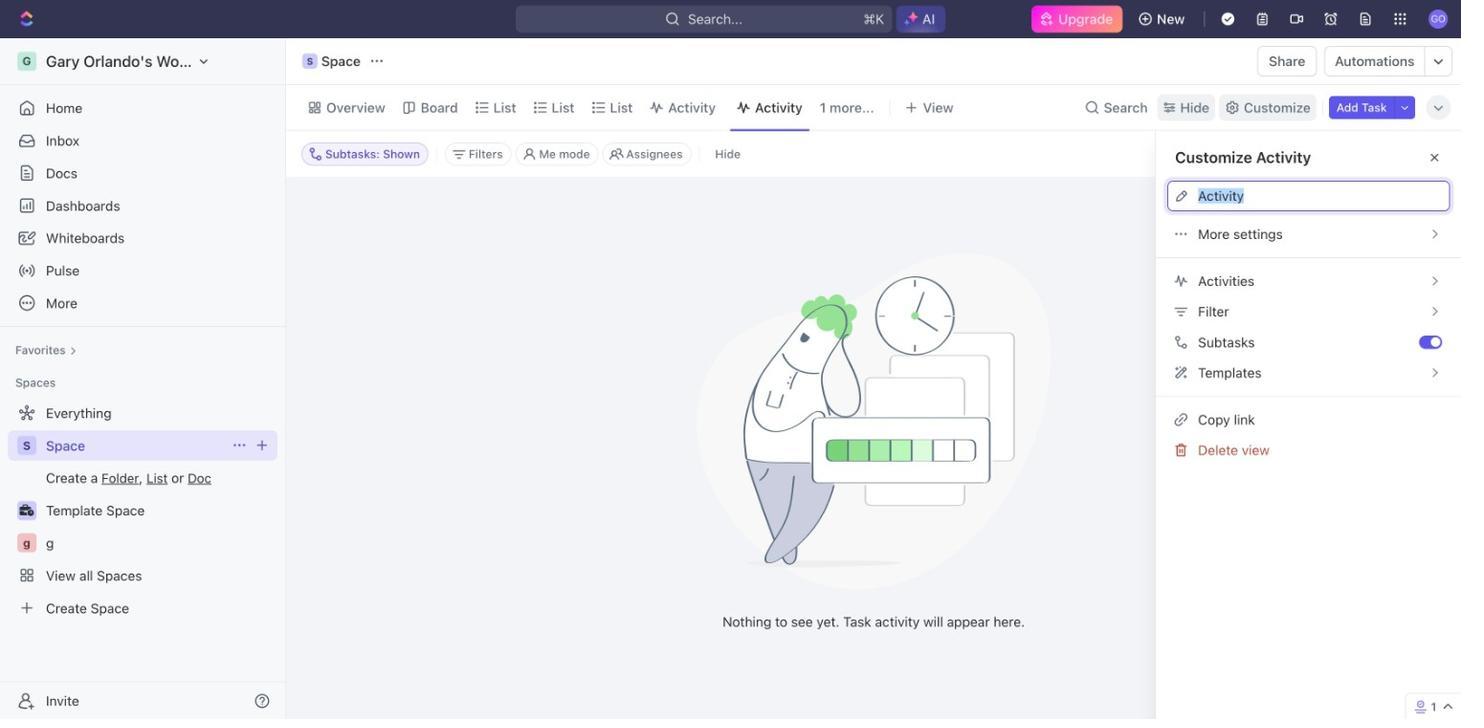 Task type: describe. For each thing, give the bounding box(es) containing it.
business time image
[[20, 505, 34, 517]]

g, , element
[[17, 534, 36, 553]]

tree inside the sidebar navigation
[[8, 398, 278, 624]]



Task type: locate. For each thing, give the bounding box(es) containing it.
None text field
[[1198, 188, 1442, 204]]

0 horizontal spatial space, , element
[[17, 436, 36, 455]]

0 vertical spatial space, , element
[[302, 54, 318, 69]]

space, , element
[[302, 54, 318, 69], [17, 436, 36, 455]]

gary orlando's workspace, , element
[[17, 52, 36, 71]]

1 vertical spatial space, , element
[[17, 436, 36, 455]]

1 horizontal spatial space, , element
[[302, 54, 318, 69]]

Search tasks... text field
[[1260, 140, 1451, 168]]

sidebar navigation
[[0, 38, 290, 720]]

tree
[[8, 398, 278, 624]]



Task type: vqa. For each thing, say whether or not it's contained in the screenshot.
2 tasks dropdown button
no



